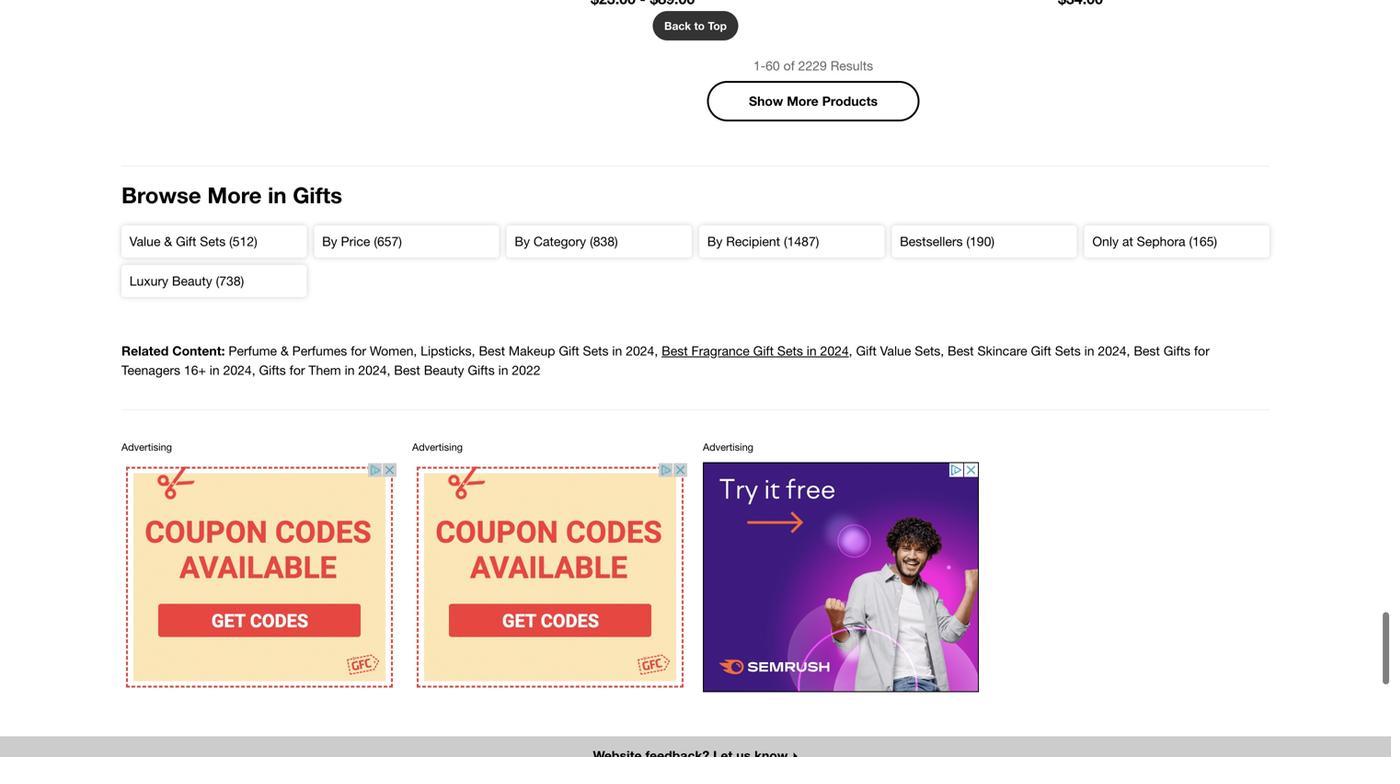 Task type: locate. For each thing, give the bounding box(es) containing it.
for inside best gifts for teenagers 16+ in 2024
[[1194, 343, 1210, 358]]

gifts inside best gifts for teenagers 16+ in 2024
[[1164, 343, 1191, 358]]

, gifts for them in 2024 , best beauty gifts in 2022
[[252, 362, 541, 378]]

3 by from the left
[[707, 234, 723, 249]]

gift value sets link
[[853, 339, 944, 362]]

0 vertical spatial value
[[130, 234, 161, 249]]

2 advertising from the left
[[412, 441, 463, 453]]

0 horizontal spatial &
[[164, 234, 172, 249]]

1 horizontal spatial advertising
[[412, 441, 463, 453]]

for for best gifts for teenagers 16+ in 2024
[[1194, 343, 1210, 358]]

more right show on the right
[[787, 93, 819, 108]]

,
[[414, 343, 417, 358], [472, 343, 475, 358], [655, 343, 658, 358], [849, 343, 853, 358], [941, 343, 944, 358], [1127, 343, 1130, 358], [252, 362, 255, 378], [387, 362, 391, 378]]

3 advertising from the left
[[703, 441, 754, 453]]

in
[[268, 182, 287, 208], [612, 343, 622, 358], [807, 343, 817, 358], [1085, 343, 1095, 358], [210, 362, 220, 378], [345, 362, 355, 378], [498, 362, 508, 378]]

lipsticks link
[[417, 339, 475, 362]]

best gifts for teenagers 16+ in 2024 link
[[121, 339, 1210, 381]]

beauty down lipsticks
[[424, 362, 464, 378]]

0 horizontal spatial value
[[130, 234, 161, 249]]

in right 16+
[[210, 362, 220, 378]]

1 horizontal spatial value
[[880, 343, 911, 358]]

related
[[121, 343, 169, 358]]

(738)
[[216, 273, 244, 289]]

luxury beauty (738) link
[[121, 265, 307, 297]]

0 horizontal spatial beauty
[[172, 273, 212, 289]]

at
[[1123, 234, 1134, 249]]

by left recipient
[[707, 234, 723, 249]]

2024
[[626, 343, 655, 358], [820, 343, 849, 358], [1098, 343, 1127, 358], [223, 362, 252, 378], [358, 362, 387, 378]]

best gifts for teenagers 16+ in 2024
[[121, 343, 1210, 378]]

advertisement element
[[121, 462, 398, 692], [412, 462, 688, 692], [703, 462, 979, 692]]

0 vertical spatial more
[[787, 93, 819, 108]]

16+
[[184, 362, 206, 378]]

by price (657) link
[[314, 225, 499, 257]]

beauty
[[172, 273, 212, 289], [424, 362, 464, 378]]

perfumes
[[292, 343, 347, 358]]

1 by from the left
[[322, 234, 337, 249]]

value & gift sets (512) link
[[121, 225, 307, 257]]

show more products
[[749, 93, 878, 108]]

sets
[[200, 234, 226, 249], [583, 343, 609, 358], [778, 343, 803, 358], [915, 343, 941, 358], [1055, 343, 1081, 358]]

back to top
[[664, 19, 727, 32]]

results
[[831, 58, 873, 73]]

by for by recipient (1487)
[[707, 234, 723, 249]]

content:
[[172, 343, 225, 358]]

0 horizontal spatial more
[[207, 182, 262, 208]]

perfume
[[229, 343, 277, 358]]

browse
[[121, 182, 201, 208]]

luxury beauty (738)
[[130, 273, 244, 289]]

1 advertising from the left
[[121, 441, 172, 453]]

sephora
[[1137, 234, 1186, 249]]

1 horizontal spatial beauty
[[424, 362, 464, 378]]

beauty left (738)
[[172, 273, 212, 289]]

by price (657)
[[322, 234, 402, 249]]

by left price
[[322, 234, 337, 249]]

1 horizontal spatial more
[[787, 93, 819, 108]]

for
[[351, 343, 366, 358], [1194, 343, 1210, 358], [290, 362, 305, 378]]

more
[[787, 93, 819, 108], [207, 182, 262, 208]]

2 by from the left
[[515, 234, 530, 249]]

by
[[322, 234, 337, 249], [515, 234, 530, 249], [707, 234, 723, 249]]

browse more in gifts
[[121, 182, 342, 208]]

recipient
[[726, 234, 780, 249]]

(190)
[[967, 234, 995, 249]]

0 horizontal spatial by
[[322, 234, 337, 249]]

more inside button
[[787, 93, 819, 108]]

only at sephora (165) link
[[1085, 225, 1270, 257]]

advertising
[[121, 441, 172, 453], [412, 441, 463, 453], [703, 441, 754, 453]]

0 vertical spatial beauty
[[172, 273, 212, 289]]

0 horizontal spatial for
[[290, 362, 305, 378]]

more for products
[[787, 93, 819, 108]]

1 vertical spatial value
[[880, 343, 911, 358]]

by left category
[[515, 234, 530, 249]]

2 horizontal spatial advertising
[[703, 441, 754, 453]]

2 horizontal spatial advertisement element
[[703, 462, 979, 692]]

(165)
[[1189, 234, 1218, 249]]

by recipient (1487)
[[707, 234, 819, 249]]

luxury
[[130, 273, 168, 289]]

of
[[784, 58, 795, 73]]

best skincare gift sets in 2024 link
[[944, 339, 1131, 362]]

value
[[130, 234, 161, 249], [880, 343, 911, 358]]

1 horizontal spatial &
[[281, 343, 289, 358]]

gift
[[176, 234, 196, 249], [559, 343, 579, 358], [753, 343, 774, 358], [856, 343, 877, 358], [1031, 343, 1052, 358]]

gifts
[[293, 182, 342, 208], [1164, 343, 1191, 358], [259, 362, 286, 378], [468, 362, 495, 378]]

1 vertical spatial more
[[207, 182, 262, 208]]

by category (838) link
[[507, 225, 692, 257]]

2024 inside best gifts for teenagers 16+ in 2024
[[223, 362, 252, 378]]

more up (512)
[[207, 182, 262, 208]]

2 horizontal spatial for
[[1194, 343, 1210, 358]]

women
[[370, 343, 414, 358]]

1 horizontal spatial advertisement element
[[412, 462, 688, 692]]

in up "value & gift sets (512)" link
[[268, 182, 287, 208]]

& right perfume
[[281, 343, 289, 358]]

bestsellers (190)
[[900, 234, 995, 249]]

by for by category (838)
[[515, 234, 530, 249]]

2 horizontal spatial by
[[707, 234, 723, 249]]

fragrance
[[692, 343, 750, 358]]

1 vertical spatial &
[[281, 343, 289, 358]]

best
[[479, 343, 505, 358], [662, 343, 688, 358], [948, 343, 974, 358], [1134, 343, 1160, 358], [394, 362, 420, 378]]

0 horizontal spatial advertising
[[121, 441, 172, 453]]

0 horizontal spatial advertisement element
[[121, 462, 398, 692]]

show
[[749, 93, 783, 108]]

in left gift value sets link
[[807, 343, 817, 358]]

1 horizontal spatial by
[[515, 234, 530, 249]]

by category (838)
[[515, 234, 618, 249]]

1 vertical spatial beauty
[[424, 362, 464, 378]]

& up "luxury beauty (738)" at left
[[164, 234, 172, 249]]

&
[[164, 234, 172, 249], [281, 343, 289, 358]]

best fragrance gift sets in 2024 link
[[658, 339, 853, 362]]



Task type: describe. For each thing, give the bounding box(es) containing it.
sets left skincare
[[915, 343, 941, 358]]

top
[[708, 19, 727, 32]]

best beauty gifts in 2022 link
[[390, 359, 544, 381]]

in right them
[[345, 362, 355, 378]]

bestsellers
[[900, 234, 963, 249]]

teenagers
[[121, 362, 180, 378]]

(838)
[[590, 234, 618, 249]]

0 vertical spatial &
[[164, 234, 172, 249]]

2022
[[512, 362, 541, 378]]

in left 2022
[[498, 362, 508, 378]]

price
[[341, 234, 370, 249]]

(1487)
[[784, 234, 819, 249]]

category
[[534, 234, 586, 249]]

products
[[822, 93, 878, 108]]

2 advertisement element from the left
[[412, 462, 688, 692]]

best inside best gifts for teenagers 16+ in 2024
[[1134, 343, 1160, 358]]

more for in
[[207, 182, 262, 208]]

show more products button
[[707, 81, 920, 121]]

1 horizontal spatial for
[[351, 343, 366, 358]]

1-
[[754, 58, 766, 73]]

by for by price (657)
[[322, 234, 337, 249]]

in right skincare
[[1085, 343, 1095, 358]]

value inside "value & gift sets (512)" link
[[130, 234, 161, 249]]

by recipient (1487) link
[[699, 225, 885, 257]]

60
[[766, 58, 780, 73]]

perfume & perfumes for women link
[[225, 339, 417, 362]]

only at sephora (165)
[[1093, 234, 1218, 249]]

in right makeup
[[612, 343, 622, 358]]

2229
[[798, 58, 827, 73]]

3 advertisement element from the left
[[703, 462, 979, 692]]

back to top button
[[653, 11, 739, 40]]

lipsticks
[[421, 343, 472, 358]]

makeup
[[509, 343, 555, 358]]

value & gift sets (512)
[[130, 234, 257, 249]]

bestsellers (190) link
[[892, 225, 1077, 257]]

1 advertisement element from the left
[[121, 462, 398, 692]]

only
[[1093, 234, 1119, 249]]

sets right makeup
[[583, 343, 609, 358]]

best makeup gift sets in 2024 link
[[475, 339, 658, 362]]

gifts for them in 2024 link
[[255, 359, 391, 381]]

them
[[309, 362, 341, 378]]

gift inside "value & gift sets (512)" link
[[176, 234, 196, 249]]

sets right the "fragrance"
[[778, 343, 803, 358]]

related content: perfume & perfumes for women , lipsticks , best makeup gift sets in 2024 , best fragrance gift sets in 2024 , gift value sets , best skincare gift sets in 2024 ,
[[121, 343, 1134, 358]]

(512)
[[229, 234, 257, 249]]

sets right skincare
[[1055, 343, 1081, 358]]

sets left (512)
[[200, 234, 226, 249]]

for for , gifts for them in 2024 , best beauty gifts in 2022
[[290, 362, 305, 378]]

in inside best gifts for teenagers 16+ in 2024
[[210, 362, 220, 378]]

skincare
[[978, 343, 1028, 358]]

to
[[694, 19, 705, 32]]

(657)
[[374, 234, 402, 249]]

1-60 of 2229 results
[[754, 58, 873, 73]]

back
[[664, 19, 691, 32]]



Task type: vqa. For each thing, say whether or not it's contained in the screenshot.
the for
yes



